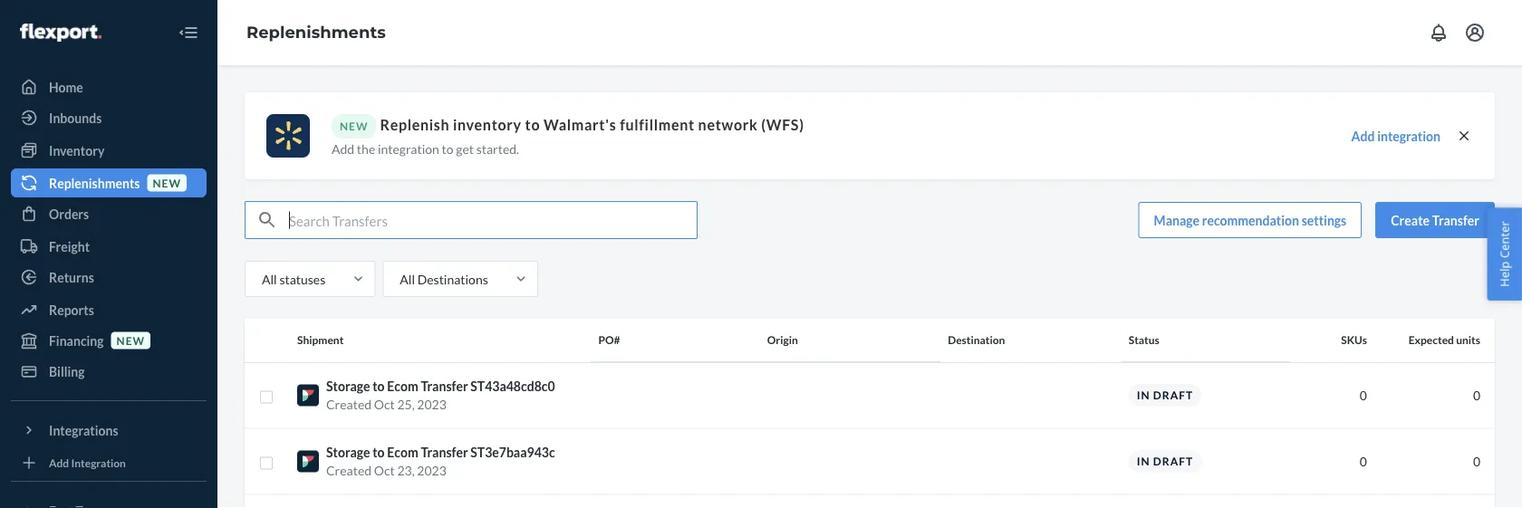 Task type: describe. For each thing, give the bounding box(es) containing it.
open account menu image
[[1465, 22, 1486, 44]]

manage recommendation settings button
[[1139, 202, 1362, 238]]

oct for 25,
[[374, 397, 395, 412]]

create transfer
[[1391, 213, 1480, 228]]

create transfer button
[[1376, 202, 1495, 238]]

financing
[[49, 333, 104, 348]]

new for replenishments
[[153, 176, 181, 189]]

integrations
[[49, 423, 118, 438]]

the
[[357, 141, 375, 156]]

manage
[[1154, 213, 1200, 228]]

orders
[[49, 206, 89, 222]]

expected
[[1409, 334, 1455, 347]]

draft for storage to ecom transfer st43a48cd8c0
[[1154, 389, 1194, 402]]

get
[[456, 141, 474, 156]]

help center button
[[1488, 208, 1523, 301]]

close image
[[1456, 127, 1474, 145]]

2023 for created oct 23, 2023
[[417, 463, 447, 479]]

destinations
[[418, 271, 488, 287]]

storage to ecom transfer st43a48cd8c0 created oct 25, 2023
[[326, 379, 555, 412]]

returns link
[[11, 263, 207, 292]]

transfer for st3e7baa943c
[[421, 445, 468, 460]]

integrations button
[[11, 416, 207, 445]]

inventory link
[[11, 136, 207, 165]]

storage for storage to ecom transfer st3e7baa943c created oct 23, 2023
[[326, 445, 370, 460]]

orders link
[[11, 199, 207, 228]]

0 vertical spatial replenishments
[[247, 22, 386, 42]]

replenishments link
[[247, 22, 386, 42]]

replenish
[[380, 116, 450, 134]]

units
[[1457, 334, 1481, 347]]

add for add integration
[[1352, 128, 1375, 144]]

freight link
[[11, 232, 207, 261]]

add integration link
[[11, 452, 207, 474]]

add integration
[[49, 456, 126, 469]]

to inside storage to ecom transfer st3e7baa943c created oct 23, 2023
[[373, 445, 385, 460]]

destination
[[948, 334, 1005, 347]]

started.
[[476, 141, 519, 156]]

new for financing
[[117, 334, 145, 347]]

help center
[[1497, 221, 1513, 287]]

in draft for st43a48cd8c0
[[1137, 389, 1194, 402]]

expected units
[[1409, 334, 1481, 347]]

created for created oct 25, 2023
[[326, 397, 372, 412]]

st43a48cd8c0
[[471, 379, 555, 394]]

statuses
[[279, 271, 326, 287]]

ecom for 23,
[[387, 445, 418, 460]]

fulfillment
[[620, 116, 695, 134]]

1 vertical spatial replenishments
[[49, 175, 140, 191]]

square image
[[259, 390, 274, 405]]

settings
[[1302, 213, 1347, 228]]

po#
[[599, 334, 620, 347]]

in draft for st3e7baa943c
[[1137, 455, 1194, 468]]

transfer for st43a48cd8c0
[[421, 379, 468, 394]]

square image
[[259, 456, 274, 471]]

inbounds
[[49, 110, 102, 126]]

transfer inside button
[[1433, 213, 1480, 228]]

shipment
[[297, 334, 344, 347]]

all for all statuses
[[262, 271, 277, 287]]

integration inside button
[[1378, 128, 1441, 144]]

integration
[[71, 456, 126, 469]]

add for add integration
[[49, 456, 69, 469]]

reports link
[[11, 295, 207, 324]]



Task type: vqa. For each thing, say whether or not it's contained in the screenshot.
The Give Feedback on the left
no



Task type: locate. For each thing, give the bounding box(es) containing it.
0 horizontal spatial replenishments
[[49, 175, 140, 191]]

1 oct from the top
[[374, 397, 395, 412]]

1 horizontal spatial add
[[332, 141, 355, 156]]

network
[[698, 116, 758, 134]]

draft
[[1154, 389, 1194, 402], [1154, 455, 1194, 468]]

in
[[1137, 389, 1151, 402], [1137, 455, 1151, 468]]

in for st43a48cd8c0
[[1137, 389, 1151, 402]]

(wfs)
[[762, 116, 804, 134]]

0 horizontal spatial all
[[262, 271, 277, 287]]

all left destinations
[[400, 271, 415, 287]]

ecom for 25,
[[387, 379, 418, 394]]

manage recommendation settings
[[1154, 213, 1347, 228]]

st3e7baa943c
[[471, 445, 555, 460]]

transfer left st43a48cd8c0
[[421, 379, 468, 394]]

all left the statuses
[[262, 271, 277, 287]]

created inside storage to ecom transfer st3e7baa943c created oct 23, 2023
[[326, 463, 372, 479]]

oct
[[374, 397, 395, 412], [374, 463, 395, 479]]

replenish inventory to walmart's fulfillment network (wfs)
[[380, 116, 804, 134]]

ecom inside 'storage to ecom transfer st43a48cd8c0 created oct 25, 2023'
[[387, 379, 418, 394]]

2023 inside 'storage to ecom transfer st43a48cd8c0 created oct 25, 2023'
[[417, 397, 447, 412]]

0 horizontal spatial add
[[49, 456, 69, 469]]

help
[[1497, 261, 1513, 287]]

oct inside storage to ecom transfer st3e7baa943c created oct 23, 2023
[[374, 463, 395, 479]]

2 in from the top
[[1137, 455, 1151, 468]]

to inside 'storage to ecom transfer st43a48cd8c0 created oct 25, 2023'
[[373, 379, 385, 394]]

0 vertical spatial new
[[153, 176, 181, 189]]

reports
[[49, 302, 94, 318]]

ecom
[[387, 379, 418, 394], [387, 445, 418, 460]]

skus
[[1342, 334, 1368, 347]]

integration
[[1378, 128, 1441, 144], [378, 141, 439, 156]]

freight
[[49, 239, 90, 254]]

2 ecom from the top
[[387, 445, 418, 460]]

transfer down 'storage to ecom transfer st43a48cd8c0 created oct 25, 2023'
[[421, 445, 468, 460]]

create transfer link
[[1376, 202, 1495, 238]]

draft for storage to ecom transfer st3e7baa943c
[[1154, 455, 1194, 468]]

2023 right 25,
[[417, 397, 447, 412]]

new
[[340, 120, 368, 133]]

1 vertical spatial oct
[[374, 463, 395, 479]]

0 vertical spatial storage
[[326, 379, 370, 394]]

1 vertical spatial in draft
[[1137, 455, 1194, 468]]

23,
[[397, 463, 415, 479]]

oct left 25,
[[374, 397, 395, 412]]

1 ecom from the top
[[387, 379, 418, 394]]

1 created from the top
[[326, 397, 372, 412]]

2 horizontal spatial add
[[1352, 128, 1375, 144]]

integration left close image
[[1378, 128, 1441, 144]]

1 vertical spatial transfer
[[421, 379, 468, 394]]

close navigation image
[[178, 22, 199, 44]]

ecom up 25,
[[387, 379, 418, 394]]

storage inside storage to ecom transfer st3e7baa943c created oct 23, 2023
[[326, 445, 370, 460]]

storage inside 'storage to ecom transfer st43a48cd8c0 created oct 25, 2023'
[[326, 379, 370, 394]]

1 horizontal spatial replenishments
[[247, 22, 386, 42]]

add integration button
[[1352, 127, 1441, 145]]

status
[[1129, 334, 1160, 347]]

0 vertical spatial in draft
[[1137, 389, 1194, 402]]

1 in draft from the top
[[1137, 389, 1194, 402]]

in for st3e7baa943c
[[1137, 455, 1151, 468]]

created left 23,
[[326, 463, 372, 479]]

to
[[525, 116, 540, 134], [442, 141, 454, 156], [373, 379, 385, 394], [373, 445, 385, 460]]

2023 inside storage to ecom transfer st3e7baa943c created oct 23, 2023
[[417, 463, 447, 479]]

2 in draft from the top
[[1137, 455, 1194, 468]]

billing link
[[11, 357, 207, 386]]

0 vertical spatial 2023
[[417, 397, 447, 412]]

add integration
[[1352, 128, 1441, 144]]

create
[[1391, 213, 1430, 228]]

1 vertical spatial created
[[326, 463, 372, 479]]

integration down the replenish
[[378, 141, 439, 156]]

2023 right 23,
[[417, 463, 447, 479]]

storage
[[326, 379, 370, 394], [326, 445, 370, 460]]

inventory
[[453, 116, 522, 134]]

in draft
[[1137, 389, 1194, 402], [1137, 455, 1194, 468]]

2 oct from the top
[[374, 463, 395, 479]]

created left 25,
[[326, 397, 372, 412]]

created
[[326, 397, 372, 412], [326, 463, 372, 479]]

2023
[[417, 397, 447, 412], [417, 463, 447, 479]]

home link
[[11, 73, 207, 102]]

0 horizontal spatial integration
[[378, 141, 439, 156]]

center
[[1497, 221, 1513, 258]]

1 vertical spatial ecom
[[387, 445, 418, 460]]

created for created oct 23, 2023
[[326, 463, 372, 479]]

0 vertical spatial transfer
[[1433, 213, 1480, 228]]

oct inside 'storage to ecom transfer st43a48cd8c0 created oct 25, 2023'
[[374, 397, 395, 412]]

open notifications image
[[1428, 22, 1450, 44]]

recommendation
[[1202, 213, 1300, 228]]

storage to ecom transfer st3e7baa943c created oct 23, 2023
[[326, 445, 555, 479]]

2 vertical spatial transfer
[[421, 445, 468, 460]]

add for add the integration to get started.
[[332, 141, 355, 156]]

all for all destinations
[[400, 271, 415, 287]]

new down 'reports' link
[[117, 334, 145, 347]]

ecom inside storage to ecom transfer st3e7baa943c created oct 23, 2023
[[387, 445, 418, 460]]

add
[[1352, 128, 1375, 144], [332, 141, 355, 156], [49, 456, 69, 469]]

1 horizontal spatial new
[[153, 176, 181, 189]]

all
[[262, 271, 277, 287], [400, 271, 415, 287]]

1 vertical spatial draft
[[1154, 455, 1194, 468]]

billing
[[49, 364, 85, 379]]

1 vertical spatial storage
[[326, 445, 370, 460]]

1 in from the top
[[1137, 389, 1151, 402]]

0 horizontal spatial new
[[117, 334, 145, 347]]

origin
[[767, 334, 798, 347]]

1 storage from the top
[[326, 379, 370, 394]]

2 all from the left
[[400, 271, 415, 287]]

add the integration to get started.
[[332, 141, 519, 156]]

storage right square icon
[[326, 445, 370, 460]]

new up orders link
[[153, 176, 181, 189]]

2 storage from the top
[[326, 445, 370, 460]]

transfer inside storage to ecom transfer st3e7baa943c created oct 23, 2023
[[421, 445, 468, 460]]

storage for storage to ecom transfer st43a48cd8c0 created oct 25, 2023
[[326, 379, 370, 394]]

transfer right "create" on the right top
[[1433, 213, 1480, 228]]

all statuses
[[262, 271, 326, 287]]

25,
[[397, 397, 415, 412]]

Search Transfers text field
[[289, 202, 697, 238]]

new
[[153, 176, 181, 189], [117, 334, 145, 347]]

oct for 23,
[[374, 463, 395, 479]]

1 vertical spatial in
[[1137, 455, 1151, 468]]

2 2023 from the top
[[417, 463, 447, 479]]

returns
[[49, 270, 94, 285]]

0
[[1360, 388, 1368, 403], [1474, 388, 1481, 403], [1360, 454, 1368, 469], [1474, 454, 1481, 469]]

1 2023 from the top
[[417, 397, 447, 412]]

replenishments
[[247, 22, 386, 42], [49, 175, 140, 191]]

add inside button
[[1352, 128, 1375, 144]]

inbounds link
[[11, 103, 207, 132]]

oct left 23,
[[374, 463, 395, 479]]

manage recommendation settings link
[[1139, 202, 1362, 238]]

1 horizontal spatial all
[[400, 271, 415, 287]]

inventory
[[49, 143, 105, 158]]

2023 for created oct 25, 2023
[[417, 397, 447, 412]]

created inside 'storage to ecom transfer st43a48cd8c0 created oct 25, 2023'
[[326, 397, 372, 412]]

walmart's
[[544, 116, 617, 134]]

storage down shipment
[[326, 379, 370, 394]]

transfer inside 'storage to ecom transfer st43a48cd8c0 created oct 25, 2023'
[[421, 379, 468, 394]]

0 vertical spatial oct
[[374, 397, 395, 412]]

all destinations
[[400, 271, 488, 287]]

1 vertical spatial new
[[117, 334, 145, 347]]

1 horizontal spatial integration
[[1378, 128, 1441, 144]]

0 vertical spatial draft
[[1154, 389, 1194, 402]]

0 vertical spatial in
[[1137, 389, 1151, 402]]

0 vertical spatial ecom
[[387, 379, 418, 394]]

home
[[49, 79, 83, 95]]

flexport logo image
[[20, 24, 101, 42]]

ecom up 23,
[[387, 445, 418, 460]]

0 vertical spatial created
[[326, 397, 372, 412]]

transfer
[[1433, 213, 1480, 228], [421, 379, 468, 394], [421, 445, 468, 460]]

1 draft from the top
[[1154, 389, 1194, 402]]

1 all from the left
[[262, 271, 277, 287]]

1 vertical spatial 2023
[[417, 463, 447, 479]]

2 created from the top
[[326, 463, 372, 479]]

2 draft from the top
[[1154, 455, 1194, 468]]



